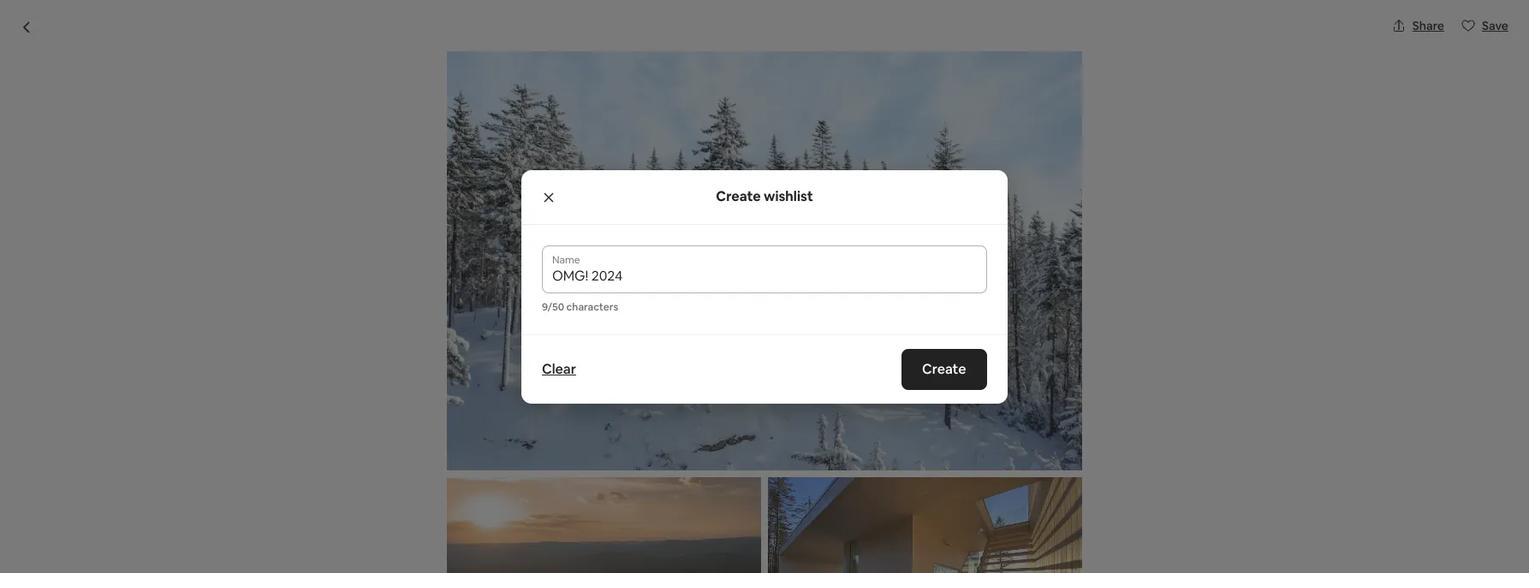 Task type: locate. For each thing, give the bounding box(es) containing it.
create for create
[[923, 360, 967, 378]]

quebec,
[[589, 124, 637, 140]]

listing image 8 image
[[447, 478, 761, 574], [447, 478, 761, 574]]

view
[[506, 87, 555, 116]]

listing image 9 image
[[768, 478, 1082, 574], [768, 478, 1082, 574]]

share
[[1413, 18, 1444, 33]]

1 horizontal spatial create
[[923, 360, 967, 378]]

create wishlist
[[716, 188, 813, 206]]

9/50 characters
[[542, 300, 618, 314]]

$1,800
[[946, 501, 1004, 525]]

create inside 'button'
[[923, 360, 967, 378]]

0 horizontal spatial ·
[[478, 508, 481, 526]]

1 horizontal spatial ·
[[496, 124, 499, 142]]

1 vertical spatial ·
[[478, 508, 481, 526]]

mica - panoramic view close to quebec city image 3 image
[[771, 314, 1004, 452]]

nicolas is a superhost. learn more about nicolas. image
[[797, 480, 845, 527], [797, 480, 845, 527]]

0 vertical spatial create
[[716, 188, 761, 206]]

1 vertical spatial create
[[923, 360, 967, 378]]

· left lac-
[[496, 124, 499, 142]]

mica
[[316, 87, 373, 116]]

create for create wishlist
[[716, 188, 761, 206]]

·
[[496, 124, 499, 142], [478, 508, 481, 526]]

listing image 7 image
[[447, 46, 1082, 471], [447, 46, 1082, 471]]

mica - panoramic view close to quebec city image 2 image
[[771, 163, 1004, 307]]

beds
[[444, 508, 475, 526]]

0 horizontal spatial create
[[716, 188, 761, 206]]

0 vertical spatial ·
[[496, 124, 499, 142]]

clear button
[[533, 352, 585, 387]]

none text field inside name this wishlist dialog
[[552, 268, 977, 285]]

· left 1
[[478, 508, 481, 526]]

create
[[716, 188, 761, 206], [923, 360, 967, 378]]

canada
[[640, 124, 683, 140]]

close
[[560, 87, 615, 116]]

dialog
[[0, 0, 1529, 574]]

1
[[484, 508, 490, 526]]

Start your search search field
[[636, 14, 893, 55]]

None text field
[[552, 268, 977, 285]]

$1,800 total before taxes
[[946, 501, 1045, 541]]

quebec
[[647, 87, 731, 116]]

tiny
[[285, 479, 322, 503]]

name this wishlist dialog
[[521, 170, 1008, 404]]



Task type: describe. For each thing, give the bounding box(es) containing it.
panoramic
[[391, 87, 501, 116]]

mica - panoramic view close to quebec city image 5 image
[[1011, 314, 1244, 452]]

4
[[433, 508, 441, 526]]

bath
[[493, 508, 522, 526]]

hosted
[[381, 479, 443, 503]]

home
[[326, 479, 377, 503]]

city
[[736, 87, 779, 116]]

mica - panoramic view close to quebec city superhost · lac-beauport, quebec, canada
[[316, 87, 779, 142]]

create button
[[902, 349, 987, 390]]

lac-
[[506, 124, 531, 140]]

dialog containing share
[[0, 0, 1529, 574]]

wishlist
[[764, 188, 813, 206]]

save button
[[1455, 11, 1516, 40]]

superhost
[[433, 124, 489, 140]]

9/50
[[542, 300, 564, 314]]

clear
[[542, 360, 576, 378]]

share button
[[1385, 11, 1451, 40]]

lac-beauport, quebec, canada button
[[506, 122, 683, 142]]

before
[[976, 526, 1013, 541]]

tiny home hosted by nicolas 4 beds · 1 bath
[[285, 479, 537, 526]]

characters
[[566, 300, 618, 314]]

taxes
[[1016, 526, 1045, 541]]

-
[[378, 87, 386, 116]]

beauport,
[[530, 124, 587, 140]]

mica - panoramic view close to quebec city image 1 image
[[285, 163, 765, 452]]

by nicolas
[[447, 479, 537, 503]]

la vue époustouflante de la chambre principale. image
[[1011, 163, 1244, 307]]

· inside tiny home hosted by nicolas 4 beds · 1 bath
[[478, 508, 481, 526]]

to
[[619, 87, 642, 116]]

total
[[946, 526, 973, 541]]

· inside mica - panoramic view close to quebec city superhost · lac-beauport, quebec, canada
[[496, 124, 499, 142]]

save
[[1482, 18, 1509, 33]]



Task type: vqa. For each thing, say whether or not it's contained in the screenshot.
'clear'
yes



